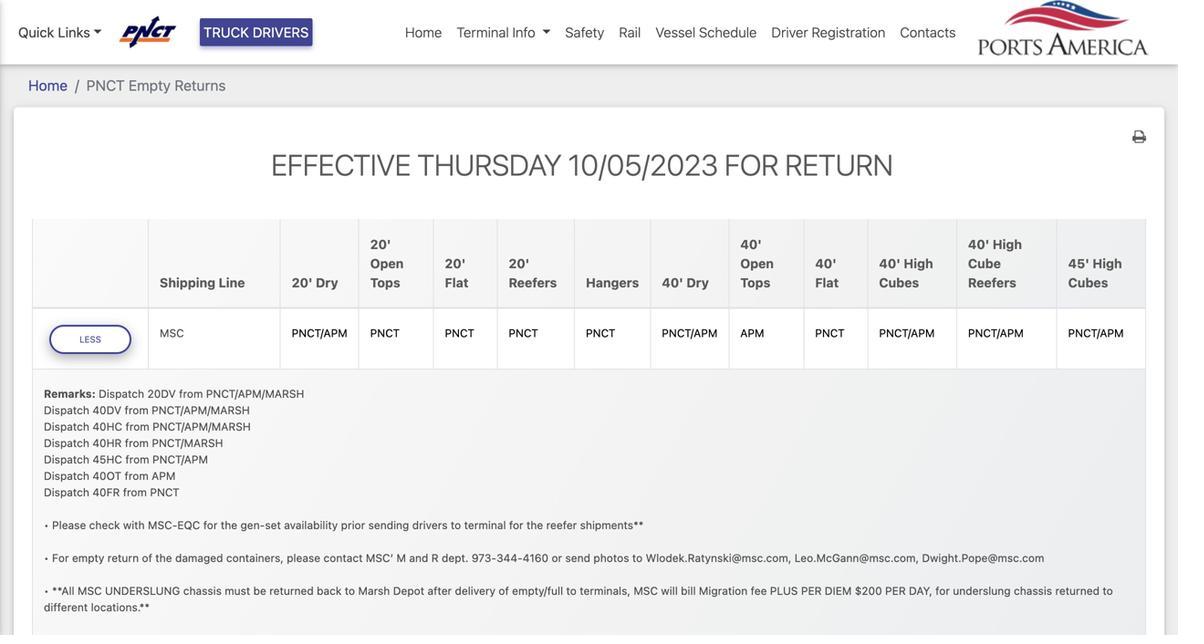 Task type: describe. For each thing, give the bounding box(es) containing it.
effective thursday 10/05/2023 for return
[[271, 148, 894, 182]]

45' high cubes
[[1069, 256, 1122, 290]]

hangers
[[586, 275, 639, 290]]

leo.mcgann@msc.com,
[[795, 552, 919, 565]]

dwight.pope@msc.com
[[922, 552, 1045, 565]]

from right 40hc
[[126, 420, 149, 433]]

delivery
[[455, 585, 496, 598]]

and
[[409, 552, 429, 565]]

pnct down 40' flat on the right of page
[[815, 327, 845, 340]]

be
[[253, 585, 266, 598]]

m
[[397, 552, 406, 565]]

terminal
[[464, 519, 506, 532]]

remarks: dispatch 20dv from pnct/apm/marsh dispatch 40dv from pnct/apm/marsh dispatch 40hc from pnct/apm/marsh dispatch 40hr from pnct/marsh dispatch 45hc from pnct/apm dispatch 40ot from apm dispatch 40fr from pnct
[[44, 388, 304, 499]]

bill
[[681, 585, 696, 598]]

20' for 20' open tops
[[370, 237, 391, 252]]

pnct/apm down 20' dry
[[292, 327, 348, 340]]

driver
[[772, 24, 809, 40]]

from right 40dv
[[125, 404, 149, 417]]

rail
[[619, 24, 641, 40]]

less
[[79, 334, 101, 345]]

cube
[[968, 256, 1001, 271]]

return
[[785, 148, 894, 182]]

set
[[265, 519, 281, 532]]

0 horizontal spatial home
[[28, 77, 68, 94]]

from right 40hr
[[125, 437, 149, 450]]

dept.
[[442, 552, 469, 565]]

msc-
[[148, 519, 177, 532]]

quick links link
[[18, 22, 102, 42]]

0 horizontal spatial the
[[155, 552, 172, 565]]

info
[[513, 24, 536, 40]]

1 horizontal spatial for
[[509, 519, 524, 532]]

for
[[52, 552, 69, 565]]

apm inside remarks: dispatch 20dv from pnct/apm/marsh dispatch 40dv from pnct/apm/marsh dispatch 40hc from pnct/apm/marsh dispatch 40hr from pnct/marsh dispatch 45hc from pnct/apm dispatch 40ot from apm dispatch 40fr from pnct
[[152, 470, 176, 483]]

from right 45hc
[[125, 453, 149, 466]]

cubes for 45'
[[1069, 275, 1109, 290]]

pnct/apm down the 40' dry
[[662, 327, 718, 340]]

2 chassis from the left
[[1014, 585, 1053, 598]]

driver registration
[[772, 24, 886, 40]]

tops for 20' open tops
[[370, 275, 400, 290]]

will
[[661, 585, 678, 598]]

plus
[[770, 585, 798, 598]]

344-
[[497, 552, 523, 565]]

pnct down 20' open tops
[[370, 327, 400, 340]]

40' for 40' flat
[[815, 256, 837, 271]]

40' for 40' dry
[[662, 275, 684, 290]]

fee
[[751, 585, 767, 598]]

20' dry
[[292, 275, 338, 290]]

containers,
[[226, 552, 284, 565]]

less button
[[49, 325, 131, 354]]

return
[[108, 552, 139, 565]]

msc'
[[366, 552, 394, 565]]

sending
[[368, 519, 409, 532]]

eqc
[[177, 519, 200, 532]]

r
[[432, 552, 439, 565]]

schedule
[[699, 24, 757, 40]]

please
[[287, 552, 321, 565]]

print image
[[1133, 130, 1147, 144]]

truck drivers
[[204, 24, 309, 40]]

45'
[[1069, 256, 1090, 271]]

0 horizontal spatial msc
[[78, 585, 102, 598]]

or
[[552, 552, 562, 565]]

pnct empty returns
[[86, 77, 226, 94]]

high for 40' high cubes
[[904, 256, 934, 271]]

wlodek.ratynski@msc.com,
[[646, 552, 792, 565]]

prior
[[341, 519, 365, 532]]

flat for 40' flat
[[815, 275, 839, 290]]

with
[[123, 519, 145, 532]]

day,
[[909, 585, 933, 598]]

• for • **all msc underslung chassis must be returned back to marsh depot after delivery of empty/full to terminals, msc will bill migration fee plus per diem $200 per day, for underslung chassis returned to different locations.**
[[44, 585, 49, 598]]

1 reefers from the left
[[509, 275, 557, 290]]

2 per from the left
[[886, 585, 906, 598]]

must
[[225, 585, 250, 598]]

quick
[[18, 24, 54, 40]]

terminal
[[457, 24, 509, 40]]

0 vertical spatial home link
[[398, 15, 449, 50]]

•  for empty return of the damaged containers, please contact msc' m and r dept. 973-344-4160 or send photos  to wlodek.ratynski@msc.com, leo.mcgann@msc.com, dwight.pope@msc.com
[[44, 552, 1045, 565]]

$200
[[855, 585, 882, 598]]

quick links
[[18, 24, 90, 40]]

4160
[[523, 552, 549, 565]]

truck
[[204, 24, 249, 40]]

pnct/apm down 45' high cubes
[[1069, 327, 1124, 340]]

safety link
[[558, 15, 612, 50]]

0 vertical spatial of
[[142, 552, 152, 565]]

terminals,
[[580, 585, 631, 598]]

shipments**
[[580, 519, 644, 532]]

photos
[[594, 552, 629, 565]]

pnct left "empty"
[[86, 77, 125, 94]]

underslung
[[105, 585, 180, 598]]

send
[[566, 552, 591, 565]]

• for • please check with msc-eqc for the gen-set availability prior sending drivers to terminal for the reefer shipments**
[[44, 519, 49, 532]]

terminal info link
[[449, 15, 558, 50]]

reefers inside 40' high cube reefers
[[968, 275, 1017, 290]]

remarks:
[[44, 388, 96, 400]]

1 horizontal spatial apm
[[741, 327, 765, 340]]

40hc
[[92, 420, 122, 433]]

20' reefers
[[509, 256, 557, 290]]

damaged
[[175, 552, 223, 565]]

pnct down hangers
[[586, 327, 616, 340]]

rail link
[[612, 15, 648, 50]]

1 returned from the left
[[270, 585, 314, 598]]

1 horizontal spatial the
[[221, 519, 237, 532]]

terminal info
[[457, 24, 536, 40]]

40fr
[[92, 486, 120, 499]]

40hr
[[92, 437, 122, 450]]

20dv
[[147, 388, 176, 400]]

contacts link
[[893, 15, 964, 50]]



Task type: locate. For each thing, give the bounding box(es) containing it.
0 horizontal spatial high
[[904, 256, 934, 271]]

open for 40'
[[741, 256, 774, 271]]

per
[[801, 585, 822, 598], [886, 585, 906, 598]]

0 horizontal spatial home link
[[28, 77, 68, 94]]

chassis down damaged
[[183, 585, 222, 598]]

0 horizontal spatial of
[[142, 552, 152, 565]]

1 horizontal spatial home link
[[398, 15, 449, 50]]

0 horizontal spatial apm
[[152, 470, 176, 483]]

line
[[219, 275, 245, 290]]

home link left terminal
[[398, 15, 449, 50]]

pnct/apm inside remarks: dispatch 20dv from pnct/apm/marsh dispatch 40dv from pnct/apm/marsh dispatch 40hc from pnct/apm/marsh dispatch 40hr from pnct/marsh dispatch 45hc from pnct/apm dispatch 40ot from apm dispatch 40fr from pnct
[[152, 453, 208, 466]]

0 horizontal spatial returned
[[270, 585, 314, 598]]

high left cube
[[904, 256, 934, 271]]

returns
[[175, 77, 226, 94]]

40' inside 40' open tops
[[741, 237, 762, 252]]

locations.**
[[91, 601, 150, 614]]

per left diem
[[801, 585, 822, 598]]

0 horizontal spatial open
[[370, 256, 404, 271]]

0 horizontal spatial flat
[[445, 275, 469, 290]]

40' flat
[[815, 256, 839, 290]]

2 vertical spatial •
[[44, 585, 49, 598]]

cubes inside 40' high cubes
[[879, 275, 919, 290]]

2 returned from the left
[[1056, 585, 1100, 598]]

40' high cubes
[[879, 256, 934, 290]]

40' dry
[[662, 275, 709, 290]]

dispatch
[[99, 388, 144, 400], [44, 404, 89, 417], [44, 420, 89, 433], [44, 437, 89, 450], [44, 453, 89, 466], [44, 470, 89, 483], [44, 486, 89, 499]]

1 dry from the left
[[316, 275, 338, 290]]

dry
[[316, 275, 338, 290], [687, 275, 709, 290]]

2 tops from the left
[[741, 275, 771, 290]]

0 horizontal spatial cubes
[[879, 275, 919, 290]]

40' right 40' flat on the right of page
[[879, 256, 901, 271]]

1 horizontal spatial per
[[886, 585, 906, 598]]

20' right 20' flat
[[509, 256, 530, 271]]

• for •  for empty return of the damaged containers, please contact msc' m and r dept. 973-344-4160 or send photos  to wlodek.ratynski@msc.com, leo.mcgann@msc.com, dwight.pope@msc.com
[[44, 552, 49, 565]]

2 cubes from the left
[[1069, 275, 1109, 290]]

1 horizontal spatial flat
[[815, 275, 839, 290]]

dry left 40' open tops
[[687, 275, 709, 290]]

1 horizontal spatial high
[[993, 237, 1022, 252]]

shipping line
[[160, 275, 245, 290]]

0 vertical spatial •
[[44, 519, 49, 532]]

20' for 20' reefers
[[509, 256, 530, 271]]

high for 45' high cubes
[[1093, 256, 1122, 271]]

cubes inside 45' high cubes
[[1069, 275, 1109, 290]]

marsh
[[358, 585, 390, 598]]

1 horizontal spatial open
[[741, 256, 774, 271]]

40' right hangers
[[662, 275, 684, 290]]

from right '20dv'
[[179, 388, 203, 400]]

pnct/marsh
[[152, 437, 223, 450]]

safety
[[565, 24, 605, 40]]

0 horizontal spatial for
[[203, 519, 218, 532]]

depot
[[393, 585, 425, 598]]

dry for 40' dry
[[687, 275, 709, 290]]

• left for
[[44, 552, 49, 565]]

2 horizontal spatial the
[[527, 519, 543, 532]]

high right 45'
[[1093, 256, 1122, 271]]

high for 40' high cube reefers
[[993, 237, 1022, 252]]

reefer
[[546, 519, 577, 532]]

flat for 20' flat
[[445, 275, 469, 290]]

pnct/apm down 40' high cube reefers
[[968, 327, 1024, 340]]

0 horizontal spatial per
[[801, 585, 822, 598]]

the down msc-
[[155, 552, 172, 565]]

**all
[[52, 585, 74, 598]]

high inside 45' high cubes
[[1093, 256, 1122, 271]]

10/05/2023
[[568, 148, 719, 182]]

of inside • **all msc underslung chassis must be returned back to marsh depot after delivery of empty/full to terminals, msc will bill migration fee plus per diem $200 per day, for underslung chassis returned to different locations.**
[[499, 585, 509, 598]]

20' for 20' dry
[[292, 275, 313, 290]]

2 open from the left
[[741, 256, 774, 271]]

tops inside 40' open tops
[[741, 275, 771, 290]]

1 vertical spatial apm
[[152, 470, 176, 483]]

contacts
[[900, 24, 956, 40]]

vessel
[[656, 24, 696, 40]]

2 horizontal spatial for
[[936, 585, 950, 598]]

1 open from the left
[[370, 256, 404, 271]]

to
[[451, 519, 461, 532], [633, 552, 643, 565], [345, 585, 355, 598], [566, 585, 577, 598], [1103, 585, 1113, 598]]

20' right line
[[292, 275, 313, 290]]

of right delivery
[[499, 585, 509, 598]]

40' inside 40' high cubes
[[879, 256, 901, 271]]

vessel schedule link
[[648, 15, 764, 50]]

empty
[[72, 552, 104, 565]]

pnct/apm down pnct/marsh
[[152, 453, 208, 466]]

20' open tops
[[370, 237, 404, 290]]

high inside 40' high cube reefers
[[993, 237, 1022, 252]]

tops right the 40' dry
[[741, 275, 771, 290]]

different
[[44, 601, 88, 614]]

1 horizontal spatial of
[[499, 585, 509, 598]]

0 horizontal spatial chassis
[[183, 585, 222, 598]]

flat right 20' open tops
[[445, 275, 469, 290]]

apm down 40' open tops
[[741, 327, 765, 340]]

reefers right 20' flat
[[509, 275, 557, 290]]

open for 20'
[[370, 256, 404, 271]]

from right 40ot
[[125, 470, 149, 483]]

0 horizontal spatial tops
[[370, 275, 400, 290]]

dry left 20' open tops
[[316, 275, 338, 290]]

1 flat from the left
[[445, 275, 469, 290]]

from
[[179, 388, 203, 400], [125, 404, 149, 417], [126, 420, 149, 433], [125, 437, 149, 450], [125, 453, 149, 466], [125, 470, 149, 483], [123, 486, 147, 499]]

1 vertical spatial home
[[28, 77, 68, 94]]

empty/full
[[512, 585, 563, 598]]

contact
[[324, 552, 363, 565]]

pnct up msc-
[[150, 486, 180, 499]]

tops for 40' open tops
[[741, 275, 771, 290]]

high up cube
[[993, 237, 1022, 252]]

flat
[[445, 275, 469, 290], [815, 275, 839, 290]]

pnct down '20' reefers'
[[509, 327, 538, 340]]

after
[[428, 585, 452, 598]]

thursday
[[418, 148, 562, 182]]

for
[[203, 519, 218, 532], [509, 519, 524, 532], [936, 585, 950, 598]]

diem
[[825, 585, 852, 598]]

1 horizontal spatial home
[[405, 24, 442, 40]]

reefers down cube
[[968, 275, 1017, 290]]

40ot
[[92, 470, 122, 483]]

40' inside 40' flat
[[815, 256, 837, 271]]

40' up cube
[[968, 237, 990, 252]]

reefers
[[509, 275, 557, 290], [968, 275, 1017, 290]]

40' for 40' high cubes
[[879, 256, 901, 271]]

• inside • **all msc underslung chassis must be returned back to marsh depot after delivery of empty/full to terminals, msc will bill migration fee plus per diem $200 per day, for underslung chassis returned to different locations.**
[[44, 585, 49, 598]]

home link
[[398, 15, 449, 50], [28, 77, 68, 94]]

the left gen- on the bottom left
[[221, 519, 237, 532]]

gen-
[[241, 519, 265, 532]]

• **all msc underslung chassis must be returned back to marsh depot after delivery of empty/full to terminals, msc will bill migration fee plus per diem $200 per day, for underslung chassis returned to different locations.**
[[44, 585, 1113, 614]]

1 vertical spatial •
[[44, 552, 49, 565]]

drivers
[[412, 519, 448, 532]]

high inside 40' high cubes
[[904, 256, 934, 271]]

msc left will on the right
[[634, 585, 658, 598]]

1 horizontal spatial dry
[[687, 275, 709, 290]]

1 vertical spatial pnct/apm/marsh
[[152, 404, 250, 417]]

40' for 40' high cube reefers
[[968, 237, 990, 252]]

apm
[[741, 327, 765, 340], [152, 470, 176, 483]]

flat right 40' open tops
[[815, 275, 839, 290]]

1 horizontal spatial reefers
[[968, 275, 1017, 290]]

pnct/apm down 40' high cubes
[[879, 327, 935, 340]]

drivers
[[253, 24, 309, 40]]

• please check with msc-eqc for the gen-set availability prior sending drivers to terminal for the reefer shipments**
[[44, 519, 644, 532]]

2 flat from the left
[[815, 275, 839, 290]]

for right day, at the right bottom
[[936, 585, 950, 598]]

0 vertical spatial pnct/apm/marsh
[[206, 388, 304, 400]]

40' down 'for'
[[741, 237, 762, 252]]

1 horizontal spatial msc
[[160, 327, 184, 340]]

1 vertical spatial home link
[[28, 77, 68, 94]]

45hc
[[92, 453, 122, 466]]

msc down shipping
[[160, 327, 184, 340]]

40' open tops
[[741, 237, 774, 290]]

tops
[[370, 275, 400, 290], [741, 275, 771, 290]]

open left 40' flat on the right of page
[[741, 256, 774, 271]]

dry for 20' dry
[[316, 275, 338, 290]]

check
[[89, 519, 120, 532]]

0 horizontal spatial dry
[[316, 275, 338, 290]]

availability
[[284, 519, 338, 532]]

home link down quick links
[[28, 77, 68, 94]]

20' inside '20' reefers'
[[509, 256, 530, 271]]

2 dry from the left
[[687, 275, 709, 290]]

pnct
[[86, 77, 125, 94], [370, 327, 400, 340], [445, 327, 475, 340], [509, 327, 538, 340], [586, 327, 616, 340], [815, 327, 845, 340], [150, 486, 180, 499]]

tops inside 20' open tops
[[370, 275, 400, 290]]

20' down 'effective'
[[370, 237, 391, 252]]

the left the "reefer"
[[527, 519, 543, 532]]

1 • from the top
[[44, 519, 49, 532]]

20'
[[370, 237, 391, 252], [445, 256, 466, 271], [509, 256, 530, 271], [292, 275, 313, 290]]

driver registration link
[[764, 15, 893, 50]]

truck drivers link
[[200, 18, 312, 46]]

0 vertical spatial apm
[[741, 327, 765, 340]]

20' inside 20' open tops
[[370, 237, 391, 252]]

high
[[993, 237, 1022, 252], [904, 256, 934, 271], [1093, 256, 1122, 271]]

1 horizontal spatial cubes
[[1069, 275, 1109, 290]]

vessel schedule
[[656, 24, 757, 40]]

msc
[[160, 327, 184, 340], [78, 585, 102, 598], [634, 585, 658, 598]]

per left day, at the right bottom
[[886, 585, 906, 598]]

40' inside 40' high cube reefers
[[968, 237, 990, 252]]

2 horizontal spatial high
[[1093, 256, 1122, 271]]

3 • from the top
[[44, 585, 49, 598]]

1 chassis from the left
[[183, 585, 222, 598]]

2 reefers from the left
[[968, 275, 1017, 290]]

open left 20' flat
[[370, 256, 404, 271]]

for
[[725, 148, 779, 182]]

1 tops from the left
[[370, 275, 400, 290]]

• left **all
[[44, 585, 49, 598]]

• left please
[[44, 519, 49, 532]]

2 vertical spatial pnct/apm/marsh
[[153, 420, 251, 433]]

cubes right 40' flat on the right of page
[[879, 275, 919, 290]]

effective
[[271, 148, 411, 182]]

20' right 20' open tops
[[445, 256, 466, 271]]

chassis right underslung
[[1014, 585, 1053, 598]]

pnct/apm
[[292, 327, 348, 340], [662, 327, 718, 340], [879, 327, 935, 340], [968, 327, 1024, 340], [1069, 327, 1124, 340], [152, 453, 208, 466]]

40' right 40' open tops
[[815, 256, 837, 271]]

1 per from the left
[[801, 585, 822, 598]]

msc right **all
[[78, 585, 102, 598]]

0 horizontal spatial reefers
[[509, 275, 557, 290]]

apm down pnct/marsh
[[152, 470, 176, 483]]

cubes down 45'
[[1069, 275, 1109, 290]]

cubes for 40'
[[879, 275, 919, 290]]

home down quick links
[[28, 77, 68, 94]]

pnct down 20' flat
[[445, 327, 475, 340]]

for inside • **all msc underslung chassis must be returned back to marsh depot after delivery of empty/full to terminals, msc will bill migration fee plus per diem $200 per day, for underslung chassis returned to different locations.**
[[936, 585, 950, 598]]

1 horizontal spatial tops
[[741, 275, 771, 290]]

shipping
[[160, 275, 216, 290]]

pnct inside remarks: dispatch 20dv from pnct/apm/marsh dispatch 40dv from pnct/apm/marsh dispatch 40hc from pnct/apm/marsh dispatch 40hr from pnct/marsh dispatch 45hc from pnct/apm dispatch 40ot from apm dispatch 40fr from pnct
[[150, 486, 180, 499]]

tops right 20' dry
[[370, 275, 400, 290]]

20' for 20' flat
[[445, 256, 466, 271]]

20' inside 20' flat
[[445, 256, 466, 271]]

for right terminal
[[509, 519, 524, 532]]

1 cubes from the left
[[879, 275, 919, 290]]

0 vertical spatial home
[[405, 24, 442, 40]]

40'
[[741, 237, 762, 252], [968, 237, 990, 252], [815, 256, 837, 271], [879, 256, 901, 271], [662, 275, 684, 290]]

underslung
[[953, 585, 1011, 598]]

1 horizontal spatial returned
[[1056, 585, 1100, 598]]

2 • from the top
[[44, 552, 49, 565]]

40' for 40' open tops
[[741, 237, 762, 252]]

for right eqc
[[203, 519, 218, 532]]

of right return
[[142, 552, 152, 565]]

registration
[[812, 24, 886, 40]]

2 horizontal spatial msc
[[634, 585, 658, 598]]

from right '40fr'
[[123, 486, 147, 499]]

home left terminal
[[405, 24, 442, 40]]

1 vertical spatial of
[[499, 585, 509, 598]]

1 horizontal spatial chassis
[[1014, 585, 1053, 598]]



Task type: vqa. For each thing, say whether or not it's contained in the screenshot.
demurrage
no



